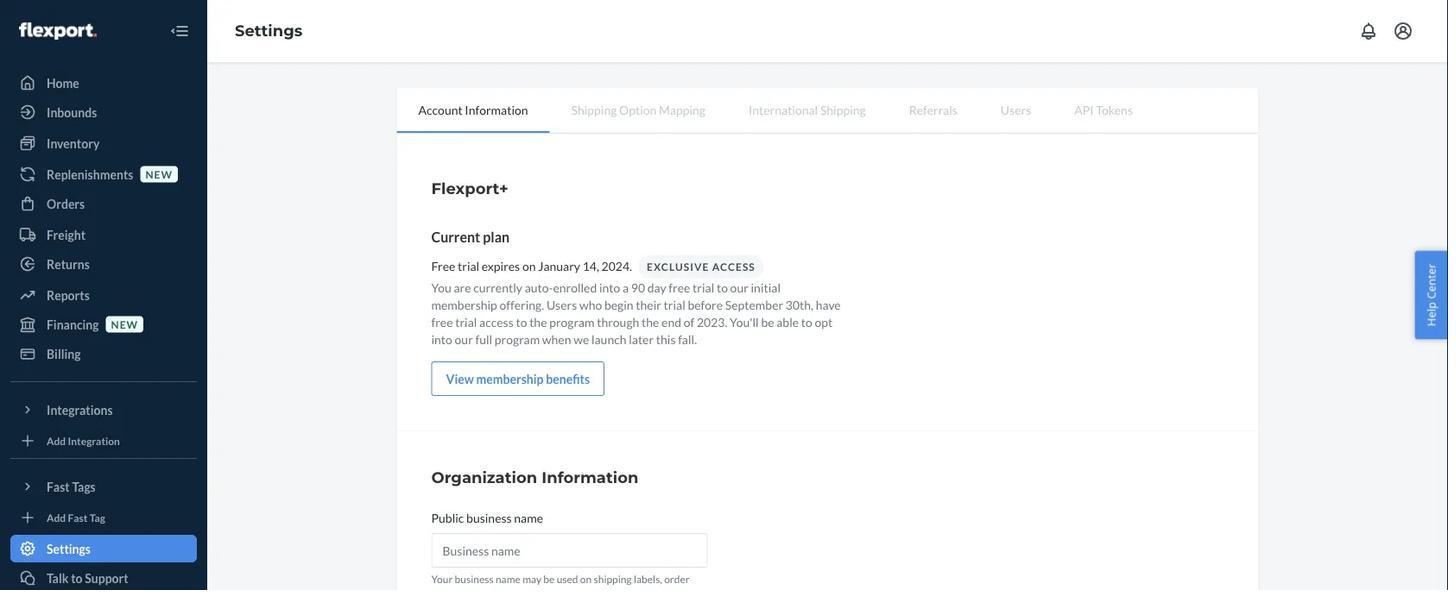 Task type: locate. For each thing, give the bounding box(es) containing it.
organization
[[431, 468, 537, 487]]

1 horizontal spatial into
[[599, 280, 621, 295]]

business down "organization"
[[467, 511, 512, 526]]

30th,
[[786, 298, 814, 312]]

shipping option mapping
[[571, 102, 706, 117]]

0 horizontal spatial settings link
[[10, 536, 197, 563]]

1 horizontal spatial program
[[550, 315, 595, 330]]

0 vertical spatial our
[[730, 280, 749, 295]]

1 vertical spatial be
[[544, 574, 555, 586]]

0 horizontal spatial new
[[111, 318, 138, 331]]

your
[[431, 574, 453, 586]]

users down enrolled
[[547, 298, 577, 312]]

membership inside "button"
[[476, 372, 544, 387]]

0 vertical spatial settings link
[[235, 21, 303, 40]]

membership
[[431, 298, 497, 312], [476, 372, 544, 387]]

1 horizontal spatial shipping
[[821, 102, 866, 117]]

0 horizontal spatial users
[[547, 298, 577, 312]]

to left opt
[[801, 315, 813, 330]]

users inside 'tab'
[[1001, 102, 1032, 117]]

0 vertical spatial free
[[669, 280, 691, 295]]

name for public business name
[[514, 511, 543, 526]]

membership down the full
[[476, 372, 544, 387]]

0 vertical spatial into
[[599, 280, 621, 295]]

offering.
[[500, 298, 544, 312]]

be
[[761, 315, 774, 330], [544, 574, 555, 586]]

open notifications image
[[1359, 21, 1380, 41]]

view membership benefits
[[446, 372, 590, 387]]

1 vertical spatial name
[[496, 574, 521, 586]]

add for add integration
[[47, 435, 66, 447]]

account information tab
[[397, 88, 550, 133]]

reports
[[47, 288, 90, 303]]

on up auto-
[[523, 259, 536, 273]]

inbounds link
[[10, 98, 197, 126]]

settings link
[[235, 21, 303, 40], [10, 536, 197, 563]]

1 the from the left
[[530, 315, 547, 330]]

1 horizontal spatial new
[[146, 168, 173, 180]]

pages,
[[471, 588, 499, 591]]

1 vertical spatial membership
[[476, 372, 544, 387]]

add
[[47, 435, 66, 447], [47, 512, 66, 524]]

the
[[530, 315, 547, 330], [642, 315, 659, 330]]

1 horizontal spatial settings link
[[235, 21, 303, 40]]

and
[[501, 588, 518, 591]]

have
[[816, 298, 841, 312]]

0 vertical spatial add
[[47, 435, 66, 447]]

Business name text field
[[431, 534, 708, 568]]

name inside "your business name may be used on shipping labels, order tracking pages, and more."
[[496, 574, 521, 586]]

name
[[514, 511, 543, 526], [496, 574, 521, 586]]

0 vertical spatial fast
[[47, 480, 70, 495]]

program
[[550, 315, 595, 330], [495, 332, 540, 347]]

information for account information
[[465, 102, 528, 117]]

orders link
[[10, 190, 197, 218]]

1 vertical spatial our
[[455, 332, 473, 347]]

users inside you are currently auto-enrolled into a 90 day free trial to our initial membership offering. users who begin their trial before september 30th, have free trial access to the program through the end of 2023. you'll be able to opt into our full program when we launch later this fall.
[[547, 298, 577, 312]]

we
[[574, 332, 589, 347]]

public business name
[[431, 511, 543, 526]]

international shipping tab
[[727, 88, 888, 131]]

on right used
[[580, 574, 592, 586]]

1 vertical spatial information
[[542, 468, 639, 487]]

0 vertical spatial business
[[467, 511, 512, 526]]

talk to support
[[47, 571, 128, 586]]

program down access
[[495, 332, 540, 347]]

0 horizontal spatial on
[[523, 259, 536, 273]]

end
[[662, 315, 682, 330]]

be inside "your business name may be used on shipping labels, order tracking pages, and more."
[[544, 574, 555, 586]]

able
[[777, 315, 799, 330]]

benefits
[[546, 372, 590, 387]]

plan
[[483, 228, 510, 245]]

home
[[47, 76, 79, 90]]

0 horizontal spatial shipping
[[571, 102, 617, 117]]

0 vertical spatial membership
[[431, 298, 497, 312]]

new for financing
[[111, 318, 138, 331]]

1 horizontal spatial the
[[642, 315, 659, 330]]

fast left tag
[[68, 512, 88, 524]]

1 vertical spatial add
[[47, 512, 66, 524]]

who
[[580, 298, 602, 312]]

to right talk
[[71, 571, 83, 586]]

name down the organization information
[[514, 511, 543, 526]]

name up and
[[496, 574, 521, 586]]

when
[[542, 332, 571, 347]]

inbounds
[[47, 105, 97, 120]]

1 vertical spatial program
[[495, 332, 540, 347]]

free down exclusive
[[669, 280, 691, 295]]

shipping option mapping tab
[[550, 88, 727, 131]]

1 vertical spatial fast
[[68, 512, 88, 524]]

shipping right international
[[821, 102, 866, 117]]

reports link
[[10, 282, 197, 309]]

program up we
[[550, 315, 595, 330]]

membership inside you are currently auto-enrolled into a 90 day free trial to our initial membership offering. users who begin their trial before september 30th, have free trial access to the program through the end of 2023. you'll be able to opt into our full program when we launch later this fall.
[[431, 298, 497, 312]]

be left able on the right bottom of the page
[[761, 315, 774, 330]]

you are currently auto-enrolled into a 90 day free trial to our initial membership offering. users who begin their trial before september 30th, have free trial access to the program through the end of 2023. you'll be able to opt into our full program when we launch later this fall.
[[431, 280, 841, 347]]

tab list
[[397, 88, 1259, 134]]

1 horizontal spatial users
[[1001, 102, 1032, 117]]

into left a
[[599, 280, 621, 295]]

add integration link
[[10, 431, 197, 452]]

0 vertical spatial name
[[514, 511, 543, 526]]

information up business name text field
[[542, 468, 639, 487]]

0 horizontal spatial free
[[431, 315, 453, 330]]

api
[[1075, 102, 1094, 117]]

users left api at the top
[[1001, 102, 1032, 117]]

0 horizontal spatial information
[[465, 102, 528, 117]]

shipping
[[571, 102, 617, 117], [821, 102, 866, 117]]

referrals
[[909, 102, 958, 117]]

0 vertical spatial information
[[465, 102, 528, 117]]

new
[[146, 168, 173, 180], [111, 318, 138, 331]]

shipping left option
[[571, 102, 617, 117]]

add fast tag
[[47, 512, 105, 524]]

organization information
[[431, 468, 639, 487]]

the down offering.
[[530, 315, 547, 330]]

1 add from the top
[[47, 435, 66, 447]]

0 horizontal spatial settings
[[47, 542, 91, 557]]

settings
[[235, 21, 303, 40], [47, 542, 91, 557]]

0 vertical spatial users
[[1001, 102, 1032, 117]]

our left the full
[[455, 332, 473, 347]]

fall.
[[678, 332, 697, 347]]

current
[[431, 228, 481, 245]]

membership down 'are'
[[431, 298, 497, 312]]

1 vertical spatial business
[[455, 574, 494, 586]]

0 vertical spatial be
[[761, 315, 774, 330]]

view membership benefits button
[[431, 362, 605, 396]]

you'll
[[730, 315, 759, 330]]

into
[[599, 280, 621, 295], [431, 332, 453, 347]]

information
[[465, 102, 528, 117], [542, 468, 639, 487]]

freight link
[[10, 221, 197, 249]]

0 horizontal spatial into
[[431, 332, 453, 347]]

business up pages,
[[455, 574, 494, 586]]

be inside you are currently auto-enrolled into a 90 day free trial to our initial membership offering. users who begin their trial before september 30th, have free trial access to the program through the end of 2023. you'll be able to opt into our full program when we launch later this fall.
[[761, 315, 774, 330]]

fast
[[47, 480, 70, 495], [68, 512, 88, 524]]

business for public
[[467, 511, 512, 526]]

1 horizontal spatial on
[[580, 574, 592, 586]]

returns
[[47, 257, 90, 272]]

into left the full
[[431, 332, 453, 347]]

add down fast tags
[[47, 512, 66, 524]]

business
[[467, 511, 512, 526], [455, 574, 494, 586]]

new down reports 'link'
[[111, 318, 138, 331]]

1 horizontal spatial settings
[[235, 21, 303, 40]]

integrations button
[[10, 397, 197, 424]]

billing
[[47, 347, 81, 362]]

0 horizontal spatial the
[[530, 315, 547, 330]]

1 vertical spatial users
[[547, 298, 577, 312]]

0 horizontal spatial be
[[544, 574, 555, 586]]

exclusive
[[647, 261, 710, 273]]

add for add fast tag
[[47, 512, 66, 524]]

the down their at the left bottom of page
[[642, 315, 659, 330]]

their
[[636, 298, 662, 312]]

tokens
[[1096, 102, 1133, 117]]

1 vertical spatial free
[[431, 315, 453, 330]]

your business name may be used on shipping labels, order tracking pages, and more.
[[431, 574, 690, 591]]

2 add from the top
[[47, 512, 66, 524]]

fast left tags
[[47, 480, 70, 495]]

0 vertical spatial settings
[[235, 21, 303, 40]]

0 horizontal spatial our
[[455, 332, 473, 347]]

information inside tab
[[465, 102, 528, 117]]

0 vertical spatial new
[[146, 168, 173, 180]]

new up orders link at the left of page
[[146, 168, 173, 180]]

support
[[85, 571, 128, 586]]

business inside "your business name may be used on shipping labels, order tracking pages, and more."
[[455, 574, 494, 586]]

users
[[1001, 102, 1032, 117], [547, 298, 577, 312]]

account information
[[419, 102, 528, 117]]

to down access
[[717, 280, 728, 295]]

add left integration
[[47, 435, 66, 447]]

talk
[[47, 571, 69, 586]]

flexport logo image
[[19, 22, 97, 40]]

be right 'may'
[[544, 574, 555, 586]]

free down you
[[431, 315, 453, 330]]

freight
[[47, 228, 86, 242]]

1 vertical spatial on
[[580, 574, 592, 586]]

0 vertical spatial program
[[550, 315, 595, 330]]

view
[[446, 372, 474, 387]]

open account menu image
[[1393, 21, 1414, 41]]

1 vertical spatial settings link
[[10, 536, 197, 563]]

talk to support button
[[10, 565, 197, 591]]

1 horizontal spatial be
[[761, 315, 774, 330]]

inventory link
[[10, 130, 197, 157]]

fast tags
[[47, 480, 96, 495]]

information right account
[[465, 102, 528, 117]]

view membership benefits link
[[431, 362, 605, 396]]

to
[[717, 280, 728, 295], [516, 315, 527, 330], [801, 315, 813, 330], [71, 571, 83, 586]]

1 vertical spatial new
[[111, 318, 138, 331]]

our down access
[[730, 280, 749, 295]]

trial
[[458, 259, 480, 273], [693, 280, 715, 295], [664, 298, 686, 312], [455, 315, 477, 330]]

1 horizontal spatial information
[[542, 468, 639, 487]]



Task type: describe. For each thing, give the bounding box(es) containing it.
enrolled
[[553, 280, 597, 295]]

2023.
[[697, 315, 728, 330]]

2024.
[[602, 259, 632, 273]]

flexport+
[[431, 179, 509, 198]]

this
[[656, 332, 676, 347]]

business for your
[[455, 574, 494, 586]]

of
[[684, 315, 695, 330]]

2 shipping from the left
[[821, 102, 866, 117]]

public
[[431, 511, 464, 526]]

integration
[[68, 435, 120, 447]]

international shipping
[[749, 102, 866, 117]]

home link
[[10, 69, 197, 97]]

1 shipping from the left
[[571, 102, 617, 117]]

mapping
[[659, 102, 706, 117]]

to inside 'talk to support' button
[[71, 571, 83, 586]]

current plan
[[431, 228, 510, 245]]

trial up before
[[693, 280, 715, 295]]

to down offering.
[[516, 315, 527, 330]]

order
[[664, 574, 690, 586]]

access
[[712, 261, 756, 273]]

are
[[454, 280, 471, 295]]

inventory
[[47, 136, 100, 151]]

tag
[[90, 512, 105, 524]]

shipping
[[594, 574, 632, 586]]

option
[[619, 102, 657, 117]]

tab list containing account information
[[397, 88, 1259, 134]]

billing link
[[10, 340, 197, 368]]

0 vertical spatial on
[[523, 259, 536, 273]]

initial
[[751, 280, 781, 295]]

1 vertical spatial settings
[[47, 542, 91, 557]]

help center button
[[1415, 251, 1449, 340]]

orders
[[47, 197, 85, 211]]

2 the from the left
[[642, 315, 659, 330]]

opt
[[815, 315, 833, 330]]

fast tags button
[[10, 473, 197, 501]]

launch
[[592, 332, 627, 347]]

1 horizontal spatial free
[[669, 280, 691, 295]]

you
[[431, 280, 452, 295]]

begin
[[605, 298, 634, 312]]

api tokens
[[1075, 102, 1133, 117]]

before
[[688, 298, 723, 312]]

replenishments
[[47, 167, 133, 182]]

full
[[476, 332, 493, 347]]

help
[[1424, 302, 1440, 327]]

a
[[623, 280, 629, 295]]

close navigation image
[[169, 21, 190, 41]]

add integration
[[47, 435, 120, 447]]

users tab
[[979, 88, 1053, 131]]

exclusive access
[[647, 261, 756, 273]]

account
[[419, 102, 463, 117]]

auto-
[[525, 280, 553, 295]]

later
[[629, 332, 654, 347]]

tags
[[72, 480, 96, 495]]

used
[[557, 574, 578, 586]]

new for replenishments
[[146, 168, 173, 180]]

trial up end at the left bottom of page
[[664, 298, 686, 312]]

referrals tab
[[888, 88, 979, 131]]

0 horizontal spatial program
[[495, 332, 540, 347]]

api tokens tab
[[1053, 88, 1155, 131]]

add fast tag link
[[10, 508, 197, 529]]

free trial expires on january 14, 2024.
[[431, 259, 632, 273]]

september
[[725, 298, 784, 312]]

integrations
[[47, 403, 113, 418]]

financing
[[47, 317, 99, 332]]

fast inside dropdown button
[[47, 480, 70, 495]]

trial up the full
[[455, 315, 477, 330]]

currently
[[474, 280, 523, 295]]

90
[[631, 280, 645, 295]]

free
[[431, 259, 456, 273]]

on inside "your business name may be used on shipping labels, order tracking pages, and more."
[[580, 574, 592, 586]]

expires
[[482, 259, 520, 273]]

more.
[[520, 588, 546, 591]]

center
[[1424, 264, 1440, 299]]

may
[[523, 574, 542, 586]]

1 vertical spatial into
[[431, 332, 453, 347]]

information for organization information
[[542, 468, 639, 487]]

help center
[[1424, 264, 1440, 327]]

name for your business name may be used on shipping labels, order tracking pages, and more.
[[496, 574, 521, 586]]

tracking
[[431, 588, 469, 591]]

14,
[[583, 259, 599, 273]]

through
[[597, 315, 640, 330]]

trial up 'are'
[[458, 259, 480, 273]]

access
[[479, 315, 514, 330]]

international
[[749, 102, 818, 117]]

1 horizontal spatial our
[[730, 280, 749, 295]]



Task type: vqa. For each thing, say whether or not it's contained in the screenshot.
units
no



